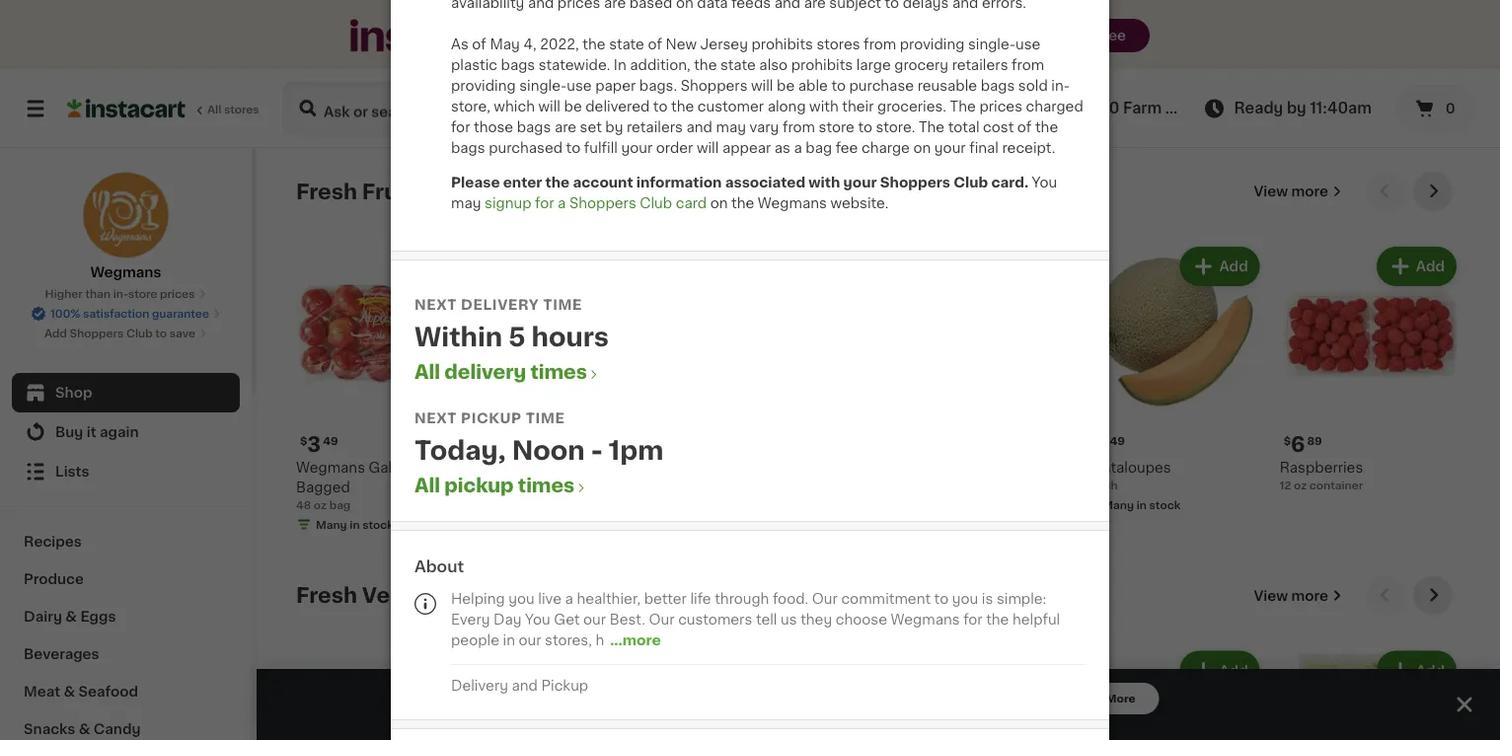 Task type: vqa. For each thing, say whether or not it's contained in the screenshot.
bottom Brands
no



Task type: locate. For each thing, give the bounding box(es) containing it.
bag inside the as of may 4, 2022, the state of new jersey prohibits stores from providing single-use plastic bags statewide. in addition, the state also prohibits large grocery retailers from providing single-use paper bags. shoppers will be able to purchase reusable bags sold in- store, which will be delivered to the customer along with their groceries. the prices charged for those bags are set by retailers and may vary from store to store. the total cost of the bags purchased to fulfill your order will appear as a bag fee charge on your final receipt.
[[806, 141, 832, 154]]

2 vertical spatial on
[[710, 196, 728, 210]]

1 horizontal spatial will
[[697, 141, 719, 154]]

prices inside the as of may 4, 2022, the state of new jersey prohibits stores from providing single-use plastic bags statewide. in addition, the state also prohibits large grocery retailers from providing single-use paper bags. shoppers will be able to purchase reusable bags sold in- store, which will be delivered to the customer along with their groceries. the prices charged for those bags are set by retailers and may vary from store to store. the total cost of the bags purchased to fulfill your order will appear as a bag fee charge on your final receipt.
[[980, 99, 1023, 113]]

2 view more button from the top
[[1246, 576, 1350, 615]]

delivery
[[461, 298, 539, 311], [444, 363, 526, 381], [651, 691, 722, 707]]

new
[[666, 37, 697, 51]]

1 vertical spatial times
[[518, 476, 575, 495]]

providing up grocery
[[900, 37, 965, 51]]

 down "hours"
[[587, 368, 601, 381]]

you down live
[[525, 613, 551, 626]]

your
[[621, 141, 653, 154], [935, 141, 966, 154], [844, 175, 877, 189]]

2 $ from the left
[[497, 435, 504, 446]]

lb
[[949, 515, 959, 526], [753, 515, 763, 526]]

stock for wegmans gala apples, bagged
[[363, 519, 394, 530]]

for down is
[[964, 613, 983, 626]]

also
[[759, 58, 788, 72]]

1 vertical spatial all
[[415, 363, 440, 381]]

get up stores,
[[554, 613, 580, 626]]

wegmans down commitment
[[891, 613, 960, 626]]

49 up cantaloupes
[[1110, 435, 1125, 446]]

1 vertical spatial item carousel region
[[296, 576, 1461, 740]]

2 vertical spatial &
[[79, 723, 90, 736]]

0 vertical spatial item carousel region
[[296, 172, 1461, 560]]

each right 0.42
[[962, 515, 989, 526]]

you up day on the left bottom
[[509, 592, 535, 606]]

2 horizontal spatial stock
[[1150, 499, 1181, 510]]

enter
[[503, 175, 542, 189]]

1 item carousel region from the top
[[296, 172, 1461, 560]]

get
[[554, 613, 580, 626], [574, 691, 607, 707]]

pickup inside all pickup times 
[[444, 476, 514, 495]]

time up 09 at the bottom left of the page
[[526, 411, 565, 425]]

and
[[687, 120, 713, 134], [512, 679, 538, 692]]

produce link
[[12, 561, 240, 598]]

helpful
[[1013, 613, 1060, 626]]

$ inside $ 6 89
[[1284, 435, 1291, 446]]

a right signup on the top left
[[558, 196, 566, 210]]

2 lb from the left
[[753, 515, 763, 526]]

1 down cantaloupes
[[1083, 480, 1088, 490]]

in- inside the as of may 4, 2022, the state of new jersey prohibits stores from providing single-use plastic bags statewide. in addition, the state also prohibits large grocery retailers from providing single-use paper bags. shoppers will be able to purchase reusable bags sold in- store, which will be delivered to the customer along with their groceries. the prices charged for those bags are set by retailers and may vary from store to store. the total cost of the bags purchased to fulfill your order will appear as a bag fee charge on your final receipt.
[[1052, 78, 1070, 92]]

2 many in stock from the left
[[513, 519, 590, 530]]

by down delivered at the left of page
[[605, 120, 623, 134]]

their
[[842, 99, 874, 113]]

club down "final" at right
[[954, 175, 988, 189]]

3 up bagged
[[307, 434, 321, 455]]

2 horizontal spatial club
[[954, 175, 988, 189]]

meat & seafood link
[[12, 673, 240, 711]]

1 vertical spatial view more
[[1254, 589, 1329, 602]]

pickup up $ 3 09
[[461, 411, 522, 425]]

0 vertical spatial next
[[415, 298, 457, 311]]

may
[[716, 120, 746, 134], [451, 196, 481, 210]]

website.
[[831, 196, 889, 210]]

grocery
[[895, 58, 949, 72]]

times for 5
[[531, 363, 587, 381]]

healthier,
[[577, 592, 641, 606]]

be up the are
[[564, 99, 582, 113]]

on right back
[[739, 27, 761, 44]]

1 horizontal spatial pickup
[[896, 102, 945, 115]]

oz
[[1294, 480, 1307, 490], [314, 499, 327, 510]]

delivery inside button
[[651, 691, 722, 707]]

1 vertical spatial 
[[575, 481, 589, 495]]

times down "hours"
[[531, 363, 587, 381]]

bagged
[[296, 480, 350, 494]]

may down customer
[[716, 120, 746, 134]]

1 vertical spatial may
[[451, 196, 481, 210]]

0 horizontal spatial providing
[[451, 78, 516, 92]]

try
[[1072, 29, 1094, 42]]

club down 100% satisfaction guarantee
[[126, 328, 153, 339]]

from up large
[[864, 37, 897, 51]]

with up website.
[[809, 175, 840, 189]]

3 for wegmans gala apples, bagged
[[307, 434, 321, 455]]

many in stock for sweet
[[513, 519, 590, 530]]

all inside all delivery times 
[[415, 363, 440, 381]]

service type group
[[754, 89, 962, 128]]

1 horizontal spatial stores
[[817, 37, 860, 51]]

all down apples,
[[415, 476, 440, 495]]

about inside about 0.46 lb each button
[[690, 515, 723, 526]]

pickup at 100 farm view
[[1018, 101, 1202, 115]]

each inside cantaloupes 1 each many in stock
[[1090, 480, 1118, 490]]

 inside all pickup times 
[[575, 481, 589, 495]]

single- up which
[[519, 78, 567, 92]]

meat & seafood
[[24, 685, 138, 699]]

2 view more from the top
[[1254, 589, 1329, 602]]

all down within
[[415, 363, 440, 381]]

1 down all pickup times 
[[493, 499, 498, 510]]

1
[[1083, 480, 1088, 490], [493, 499, 498, 510]]

1 many in stock from the left
[[316, 519, 394, 530]]

bags down those
[[451, 141, 485, 154]]

purchased
[[489, 141, 563, 154]]

stores,
[[545, 633, 592, 647]]

you
[[1032, 175, 1057, 189], [525, 613, 551, 626]]

paper
[[595, 78, 636, 92]]

prohibits
[[752, 37, 813, 51], [791, 58, 853, 72]]

meat
[[24, 685, 60, 699]]

large
[[857, 58, 891, 72]]

as of may 4, 2022, the state of new jersey prohibits stores from providing single-use plastic bags statewide. in addition, the state also prohibits large grocery retailers from providing single-use paper bags. shoppers will be able to purchase reusable bags sold in- store, which will be delivered to the customer along with their groceries. the prices charged for those bags are set by retailers and may vary from store to store. the total cost of the bags purchased to fulfill your order will appear as a bag fee charge on your final receipt.
[[451, 37, 1084, 154]]

view more
[[1254, 185, 1329, 198], [1254, 589, 1329, 602]]

our down day on the left bottom
[[519, 633, 541, 647]]

you
[[509, 592, 535, 606], [952, 592, 979, 606]]

1 horizontal spatial by
[[1287, 101, 1307, 115]]

$
[[300, 435, 307, 446], [497, 435, 504, 446], [1284, 435, 1291, 446]]

 down "pineapple,"
[[575, 481, 589, 495]]

0 horizontal spatial stores
[[224, 104, 259, 115]]

sponsored badge image
[[886, 530, 946, 541]]

0 horizontal spatial oz
[[314, 499, 327, 510]]

associated
[[725, 175, 806, 189]]

store inside the as of may 4, 2022, the state of new jersey prohibits stores from providing single-use plastic bags statewide. in addition, the state also prohibits large grocery retailers from providing single-use paper bags. shoppers will be able to purchase reusable bags sold in- store, which will be delivered to the customer along with their groceries. the prices charged for those bags are set by retailers and may vary from store to store. the total cost of the bags purchased to fulfill your order will appear as a bag fee charge on your final receipt.
[[819, 120, 855, 134]]

0 vertical spatial view more button
[[1246, 172, 1350, 211]]

many in stock down wegmans gala apples, bagged 48 oz bag
[[316, 519, 394, 530]]

2 horizontal spatial from
[[1012, 58, 1045, 72]]

1 horizontal spatial retailers
[[952, 58, 1008, 72]]

more button
[[1082, 683, 1160, 715]]

2 next from the top
[[415, 411, 457, 425]]

100
[[1093, 101, 1120, 115]]

delivery down ... more
[[651, 691, 722, 707]]

1 fresh from the top
[[296, 181, 357, 202]]

1 horizontal spatial oz
[[1294, 480, 1307, 490]]

1 horizontal spatial many in stock
[[513, 519, 590, 530]]

1 vertical spatial on
[[913, 141, 931, 154]]

1 you from the left
[[509, 592, 535, 606]]

be up along
[[777, 78, 795, 92]]

more
[[1292, 185, 1329, 198], [1292, 589, 1329, 602], [623, 633, 661, 647]]

0 vertical spatial prices
[[980, 99, 1023, 113]]

1 vertical spatial our
[[649, 613, 675, 626]]

1 view more from the top
[[1254, 185, 1329, 198]]

0 vertical spatial be
[[777, 78, 795, 92]]

order
[[656, 141, 693, 154]]

bag left fee
[[806, 141, 832, 154]]

and inside the as of may 4, 2022, the state of new jersey prohibits stores from providing single-use plastic bags statewide. in addition, the state also prohibits large grocery retailers from providing single-use paper bags. shoppers will be able to purchase reusable bags sold in- store, which will be delivered to the customer along with their groceries. the prices charged for those bags are set by retailers and may vary from store to store. the total cost of the bags purchased to fulfill your order will appear as a bag fee charge on your final receipt.
[[687, 120, 713, 134]]

pickup for pickup at 100 farm view
[[1018, 101, 1070, 115]]

main content containing fresh fruit
[[257, 148, 1500, 740]]

$ inside $ 3 09
[[497, 435, 504, 446]]

of right as
[[472, 37, 487, 51]]

about
[[886, 515, 920, 526], [690, 515, 723, 526], [415, 559, 464, 575]]

on down store.
[[913, 141, 931, 154]]

day
[[494, 613, 522, 626]]

many down bagged
[[316, 519, 347, 530]]

1 vertical spatial prices
[[160, 289, 195, 300]]

1 horizontal spatial stock
[[559, 519, 590, 530]]

None search field
[[282, 81, 728, 136]]

pickup up grocery
[[885, 27, 944, 44]]

about inside about 0.42 lb each button
[[886, 515, 920, 526]]

1 lb from the left
[[949, 515, 959, 526]]

plastic
[[451, 58, 498, 72]]

times inside all delivery times 
[[531, 363, 587, 381]]

1 horizontal spatial providing
[[900, 37, 965, 51]]

3
[[307, 434, 321, 455], [504, 434, 518, 455]]

0 vertical spatial with
[[810, 99, 839, 113]]

along
[[768, 99, 806, 113]]

48
[[296, 499, 311, 510]]

again
[[100, 425, 139, 439]]

0 vertical spatial from
[[864, 37, 897, 51]]

pickup down stores,
[[541, 679, 589, 692]]

6
[[1291, 434, 1305, 455]]

1 horizontal spatial $
[[497, 435, 504, 446]]

09
[[520, 435, 535, 446]]

$ inside $ 3 49
[[300, 435, 307, 446]]

2 you from the left
[[952, 592, 979, 606]]

the down is
[[986, 613, 1009, 626]]

0 horizontal spatial retailers
[[627, 120, 683, 134]]

0 horizontal spatial state
[[609, 37, 645, 51]]

product group containing 6
[[1280, 243, 1461, 493]]

earn
[[564, 27, 603, 44]]

1 horizontal spatial from
[[864, 37, 897, 51]]

add inside add shoppers club to save link
[[44, 328, 67, 339]]

wegmans inside wegmans gala apples, bagged 48 oz bag
[[296, 460, 365, 474]]

0 vertical spatial times
[[531, 363, 587, 381]]

3 $ from the left
[[1284, 435, 1291, 446]]

in-
[[1052, 78, 1070, 92], [113, 289, 128, 300]]

free inside get free delivery button
[[611, 691, 647, 707]]

1 vertical spatial view more button
[[1246, 576, 1350, 615]]

item carousel region
[[296, 172, 1461, 560], [296, 576, 1461, 740]]

oz right 12
[[1294, 480, 1307, 490]]

about left the 0.46
[[690, 515, 723, 526]]

fresh for fresh vegetables
[[296, 585, 357, 606]]

main content
[[257, 148, 1500, 740]]

0 vertical spatial view
[[1166, 101, 1202, 115]]

lb right 0.42
[[949, 515, 959, 526]]

wegmans up "higher than in-store prices" link
[[90, 266, 161, 279]]

0 horizontal spatial many
[[316, 519, 347, 530]]

to inside helping you live a healthier, better life through food.  our commitment to you is simple: every day you get our best.  our customers tell us they choose wegmans for the helpful people in our stores, h
[[934, 592, 949, 606]]

stock down 'wegmans pineapple, extra sweet 1 each'
[[559, 519, 590, 530]]

higher than in-store prices
[[45, 289, 195, 300]]

3 left 09 at the bottom left of the page
[[504, 434, 518, 455]]

about up the sponsored badge image
[[886, 515, 920, 526]]

club
[[954, 175, 988, 189], [640, 196, 672, 210], [126, 328, 153, 339]]

2 horizontal spatial of
[[1018, 120, 1032, 134]]

1 vertical spatial providing
[[451, 78, 516, 92]]

will up the are
[[539, 99, 561, 113]]

will right order
[[697, 141, 719, 154]]

you inside 'you may'
[[1032, 175, 1057, 189]]

0 horizontal spatial and
[[512, 679, 538, 692]]

eggs
[[80, 610, 116, 624]]

1 vertical spatial club
[[640, 196, 672, 210]]

vary
[[750, 120, 779, 134]]

1 horizontal spatial for
[[535, 196, 554, 210]]

fresh for fresh fruit
[[296, 181, 357, 202]]

1 horizontal spatial and
[[687, 120, 713, 134]]

1 next from the top
[[415, 298, 457, 311]]

lb for 0.46
[[753, 515, 763, 526]]

2 horizontal spatial $
[[1284, 435, 1291, 446]]

the down bags.
[[671, 99, 694, 113]]

time
[[543, 298, 582, 311], [526, 411, 565, 425]]

4,
[[524, 37, 537, 51]]

delivery down within 5 hours
[[444, 363, 526, 381]]

providing down the plastic at the top left of the page
[[451, 78, 516, 92]]

by right ready
[[1287, 101, 1307, 115]]

in- up charged
[[1052, 78, 1070, 92]]

for
[[451, 120, 470, 134], [535, 196, 554, 210], [964, 613, 983, 626]]

state down the jersey
[[721, 58, 756, 72]]

and up order
[[687, 120, 713, 134]]

prohibits up able
[[791, 58, 853, 72]]

each down extra
[[500, 499, 528, 510]]

store
[[819, 120, 855, 134], [128, 289, 157, 300]]

pickup inside pickup button
[[896, 102, 945, 115]]

1 vertical spatial in-
[[113, 289, 128, 300]]

to
[[832, 78, 846, 92], [653, 99, 668, 113], [858, 120, 873, 134], [566, 141, 581, 154], [155, 328, 167, 339], [934, 592, 949, 606]]

add button
[[395, 249, 471, 284], [592, 249, 668, 284], [788, 249, 865, 284], [985, 249, 1061, 284], [1182, 249, 1258, 284], [1379, 249, 1455, 284], [395, 653, 471, 688], [592, 653, 668, 688], [788, 653, 865, 688], [985, 653, 1061, 688], [1182, 653, 1258, 688], [1379, 653, 1455, 688]]

pickup
[[885, 27, 944, 44], [461, 411, 522, 425], [444, 476, 514, 495]]

1 vertical spatial with
[[809, 175, 840, 189]]

1 vertical spatial oz
[[314, 499, 327, 510]]

many down extra
[[513, 519, 544, 530]]

1 horizontal spatial bag
[[806, 141, 832, 154]]

wegmans up bagged
[[296, 460, 365, 474]]

 for -
[[575, 481, 589, 495]]

your down total
[[935, 141, 966, 154]]

2 item carousel region from the top
[[296, 576, 1461, 740]]

your right fulfill
[[621, 141, 653, 154]]

& left candy
[[79, 723, 90, 736]]

many in stock down sweet on the left
[[513, 519, 590, 530]]

many for wegmans gala apples, bagged
[[316, 519, 347, 530]]

save
[[170, 328, 196, 339]]

3 for wegmans pineapple, extra sweet
[[504, 434, 518, 455]]

& right 'meat'
[[64, 685, 75, 699]]

the left 5%
[[583, 37, 606, 51]]

and right delivery
[[512, 679, 538, 692]]

1 vertical spatial bag
[[329, 499, 351, 510]]

49 up bagged
[[323, 435, 338, 446]]

0 horizontal spatial many in stock
[[316, 519, 394, 530]]

on
[[739, 27, 761, 44], [913, 141, 931, 154], [710, 196, 728, 210]]

0 horizontal spatial you
[[525, 613, 551, 626]]

in inside helping you live a healthier, better life through food.  our commitment to you is simple: every day you get our best.  our customers tell us they choose wegmans for the helpful people in our stores, h
[[503, 633, 515, 647]]

 inside all delivery times 
[[587, 368, 601, 381]]

0 vertical spatial retailers
[[952, 58, 1008, 72]]

oz right 48
[[314, 499, 327, 510]]

pickup
[[1018, 101, 1070, 115], [896, 102, 945, 115], [541, 679, 589, 692]]

free down ... more
[[611, 691, 647, 707]]

for inside the as of may 4, 2022, the state of new jersey prohibits stores from providing single-use plastic bags statewide. in addition, the state also prohibits large grocery retailers from providing single-use paper bags. shoppers will be able to purchase reusable bags sold in- store, which will be delivered to the customer along with their groceries. the prices charged for those bags are set by retailers and may vary from store to store. the total cost of the bags purchased to fulfill your order will appear as a bag fee charge on your final receipt.
[[451, 120, 470, 134]]

next up today,
[[415, 411, 457, 425]]

0 horizontal spatial stock
[[363, 519, 394, 530]]

$ left 89
[[1284, 435, 1291, 446]]

all right instacart logo on the top left of the page
[[207, 104, 221, 115]]

be
[[777, 78, 795, 92], [564, 99, 582, 113]]

in- up the 100% satisfaction guarantee button
[[113, 289, 128, 300]]

lb right the 0.46
[[753, 515, 763, 526]]

lb for 0.42
[[949, 515, 959, 526]]

wegmans for wegmans gala apples, bagged 48 oz bag
[[296, 460, 365, 474]]

1 vertical spatial get
[[574, 691, 607, 707]]

instacart logo image
[[67, 97, 186, 120]]

prohibits up also
[[752, 37, 813, 51]]

1 $ from the left
[[300, 435, 307, 446]]

try free
[[1072, 29, 1126, 42]]

0 horizontal spatial use
[[567, 78, 592, 92]]

about for about
[[415, 559, 464, 575]]

use up sold
[[1016, 37, 1041, 51]]

our down better at the left bottom of the page
[[649, 613, 675, 626]]

1 3 from the left
[[307, 434, 321, 455]]

it
[[87, 425, 96, 439]]

the down the jersey
[[694, 58, 717, 72]]

wegmans inside 'wegmans pineapple, extra sweet 1 each'
[[493, 460, 562, 474]]

bag down bagged
[[329, 499, 351, 510]]

1 horizontal spatial 3
[[504, 434, 518, 455]]

all inside all pickup times 
[[415, 476, 440, 495]]

0 horizontal spatial in-
[[113, 289, 128, 300]]

next up within
[[415, 298, 457, 311]]

2 horizontal spatial pickup
[[1018, 101, 1070, 115]]

0 vertical spatial oz
[[1294, 480, 1307, 490]]

& left eggs
[[65, 610, 77, 624]]

0 horizontal spatial 3
[[307, 434, 321, 455]]

0 horizontal spatial about
[[415, 559, 464, 575]]

about for about 0.46 lb each
[[690, 515, 723, 526]]

2 horizontal spatial many
[[1103, 499, 1134, 510]]

our up 'h'
[[583, 613, 606, 626]]

retailers down order!
[[952, 58, 1008, 72]]

0 vertical spatial more
[[1292, 185, 1329, 198]]

1 vertical spatial fresh
[[296, 585, 357, 606]]

oz inside wegmans gala apples, bagged 48 oz bag
[[314, 499, 327, 510]]

89
[[1307, 435, 1322, 446]]

1 49 from the left
[[323, 435, 338, 446]]

1 horizontal spatial our
[[812, 592, 838, 606]]

0 horizontal spatial single-
[[519, 78, 567, 92]]

delivery inside all delivery times 
[[444, 363, 526, 381]]

1 horizontal spatial single-
[[968, 37, 1016, 51]]

please enter the account information associated with your shoppers club card.
[[451, 175, 1032, 189]]

2 fresh from the top
[[296, 585, 357, 606]]

wegmans for wegmans
[[90, 266, 161, 279]]

1 horizontal spatial free
[[1098, 29, 1126, 42]]

a inside helping you live a healthier, better life through food.  our commitment to you is simple: every day you get our best.  our customers tell us they choose wegmans for the helpful people in our stores, h
[[565, 592, 573, 606]]

1 vertical spatial delivery
[[444, 363, 526, 381]]

to down the are
[[566, 141, 581, 154]]

store,
[[451, 99, 490, 113]]

1 horizontal spatial 49
[[1110, 435, 1125, 446]]

extra
[[493, 480, 528, 494]]

pickup inside 'pickup at 100 farm view' "popup button"
[[1018, 101, 1070, 115]]

the inside helping you live a healthier, better life through food.  our commitment to you is simple: every day you get our best.  our customers tell us they choose wegmans for the helpful people in our stores, h
[[986, 613, 1009, 626]]

in down wegmans gala apples, bagged 48 oz bag
[[350, 519, 360, 530]]

pickup button
[[878, 89, 962, 128]]

life
[[690, 592, 711, 606]]

stock down cantaloupes
[[1150, 499, 1181, 510]]

product group
[[296, 243, 477, 536], [493, 243, 674, 536], [690, 243, 871, 552], [886, 243, 1067, 546], [1083, 243, 1264, 517], [1280, 243, 1461, 493], [296, 647, 477, 740], [493, 647, 674, 740], [690, 647, 871, 740], [886, 647, 1067, 740], [1083, 647, 1264, 740], [1280, 647, 1461, 740]]

many in stock
[[316, 519, 394, 530], [513, 519, 590, 530]]

view more button for fresh fruit
[[1246, 172, 1350, 211]]

view more button for fresh vegetables
[[1246, 576, 1350, 615]]

delivery for next
[[461, 298, 539, 311]]

0 vertical spatial you
[[1032, 175, 1057, 189]]

next for within 5 hours
[[415, 298, 457, 311]]

...
[[610, 633, 623, 647]]

0 horizontal spatial may
[[451, 196, 481, 210]]

receipt.
[[1002, 141, 1056, 154]]

store up 100% satisfaction guarantee
[[128, 289, 157, 300]]

the down groceries.
[[919, 120, 945, 134]]

0 horizontal spatial our
[[519, 633, 541, 647]]

1 vertical spatial be
[[564, 99, 582, 113]]

simple:
[[997, 592, 1047, 606]]

0 vertical spatial &
[[65, 610, 77, 624]]

delivery up within 5 hours
[[461, 298, 539, 311]]

about up vegetables
[[415, 559, 464, 575]]

pickup for pickup
[[896, 102, 945, 115]]

within
[[415, 325, 503, 350]]

view for fresh fruit
[[1254, 185, 1288, 198]]

2 vertical spatial pickup
[[444, 476, 514, 495]]

1 inside 'wegmans pineapple, extra sweet 1 each'
[[493, 499, 498, 510]]

from up sold
[[1012, 58, 1045, 72]]

free for get
[[611, 691, 647, 707]]

2 vertical spatial delivery
[[651, 691, 722, 707]]

0 horizontal spatial $
[[300, 435, 307, 446]]

wegmans for wegmans pineapple, extra sweet 1 each
[[493, 460, 562, 474]]

in down cantaloupes
[[1137, 499, 1147, 510]]

all for today, noon - 1pm
[[415, 476, 440, 495]]

may inside 'you may'
[[451, 196, 481, 210]]

2 3 from the left
[[504, 434, 518, 455]]

1 view more button from the top
[[1246, 172, 1350, 211]]

times inside all pickup times 
[[518, 476, 575, 495]]

wegmans link
[[82, 172, 169, 282]]

0 vertical spatial will
[[751, 78, 773, 92]]

0 vertical spatial may
[[716, 120, 746, 134]]

signup for a shoppers club card link
[[485, 196, 710, 210]]

may
[[490, 37, 520, 51]]

0 horizontal spatial for
[[451, 120, 470, 134]]

you left is
[[952, 592, 979, 606]]

higher
[[45, 289, 83, 300]]



Task type: describe. For each thing, give the bounding box(es) containing it.
sold
[[1019, 78, 1048, 92]]

guarantee
[[152, 308, 209, 319]]

in inside cantaloupes 1 each many in stock
[[1137, 499, 1147, 510]]

gala
[[369, 460, 400, 474]]

0 horizontal spatial your
[[621, 141, 653, 154]]

addition,
[[630, 58, 691, 72]]

about for about 0.42 lb each
[[886, 515, 920, 526]]

1 horizontal spatial your
[[844, 175, 877, 189]]

1 inside cantaloupes 1 each many in stock
[[1083, 480, 1088, 490]]

with inside the as of may 4, 2022, the state of new jersey prohibits stores from providing single-use plastic bags statewide. in addition, the state also prohibits large grocery retailers from providing single-use paper bags. shoppers will be able to purchase reusable bags sold in- store, which will be delivered to the customer along with their groceries. the prices charged for those bags are set by retailers and may vary from store to store. the total cost of the bags purchased to fulfill your order will appear as a bag fee charge on your final receipt.
[[810, 99, 839, 113]]

bags down 4,
[[501, 58, 535, 72]]

& for meat
[[64, 685, 75, 699]]

is
[[982, 592, 993, 606]]

us
[[781, 613, 797, 626]]

each right the 0.46
[[766, 515, 793, 526]]

stock inside cantaloupes 1 each many in stock
[[1150, 499, 1181, 510]]

... more
[[610, 633, 661, 647]]

all for within 5 hours
[[415, 363, 440, 381]]

in- inside "higher than in-store prices" link
[[113, 289, 128, 300]]

stores inside the as of may 4, 2022, the state of new jersey prohibits stores from providing single-use plastic bags statewide. in addition, the state also prohibits large grocery retailers from providing single-use paper bags. shoppers will be able to purchase reusable bags sold in- store, which will be delivered to the customer along with their groceries. the prices charged for those bags are set by retailers and may vary from store to store. the total cost of the bags purchased to fulfill your order will appear as a bag fee charge on your final receipt.
[[817, 37, 860, 51]]

49 inside $ 3 49
[[323, 435, 338, 446]]

delivery and pickup
[[451, 679, 589, 692]]

1 horizontal spatial on
[[739, 27, 761, 44]]

tell
[[756, 613, 777, 626]]

2 49 from the left
[[1110, 435, 1125, 446]]

1 vertical spatial retailers
[[627, 120, 683, 134]]

$ 6 89
[[1284, 434, 1322, 455]]

fee
[[836, 141, 858, 154]]

lists
[[55, 465, 89, 479]]

today, noon - 1pm
[[415, 438, 664, 463]]

recipes
[[24, 535, 82, 549]]

cost
[[983, 120, 1014, 134]]

0 horizontal spatial be
[[564, 99, 582, 113]]

within 5 hours
[[415, 325, 609, 350]]

seafood
[[79, 685, 138, 699]]

raspberries 12 oz container
[[1280, 460, 1364, 490]]

all stores
[[207, 104, 259, 115]]

1 vertical spatial our
[[519, 633, 541, 647]]

time for noon
[[526, 411, 565, 425]]

eligible
[[818, 27, 881, 44]]

snacks & candy link
[[12, 711, 240, 740]]

shoppers inside the as of may 4, 2022, the state of new jersey prohibits stores from providing single-use plastic bags statewide. in addition, the state also prohibits large grocery retailers from providing single-use paper bags. shoppers will be able to purchase reusable bags sold in- store, which will be delivered to the customer along with their groceries. the prices charged for those bags are set by retailers and may vary from store to store. the total cost of the bags purchased to fulfill your order will appear as a bag fee charge on your final receipt.
[[681, 78, 748, 92]]

able
[[798, 78, 828, 92]]

bags.
[[639, 78, 677, 92]]

1 vertical spatial and
[[512, 679, 538, 692]]

prices inside "higher than in-store prices" link
[[160, 289, 195, 300]]

beverages
[[24, 648, 99, 661]]

11:40am
[[1310, 101, 1372, 115]]

$ for wegmans pineapple, extra sweet
[[497, 435, 504, 446]]

$ for wegmans gala apples, bagged
[[300, 435, 307, 446]]

recipes link
[[12, 523, 240, 561]]

wegmans pineapple, extra sweet 1 each
[[493, 460, 638, 510]]

1 vertical spatial prohibits
[[791, 58, 853, 72]]

hours
[[532, 325, 609, 350]]

shoppers down satisfaction
[[70, 328, 124, 339]]

view inside 'pickup at 100 farm view' "popup button"
[[1166, 101, 1202, 115]]

all stores link
[[67, 81, 261, 136]]

wegmans gala apples, bagged 48 oz bag
[[296, 460, 456, 510]]

view more for fresh fruit
[[1254, 185, 1329, 198]]

the right enter
[[545, 175, 570, 189]]

satisfaction
[[83, 308, 149, 319]]

through
[[715, 592, 769, 606]]

beverages link
[[12, 636, 240, 673]]

view for fresh vegetables
[[1254, 589, 1288, 602]]

they
[[801, 613, 832, 626]]

1 horizontal spatial state
[[721, 58, 756, 72]]

all pickup times 
[[415, 476, 589, 495]]

people
[[451, 633, 499, 647]]

order!
[[948, 27, 1000, 44]]

to down their
[[858, 120, 873, 134]]

item carousel region containing fresh fruit
[[296, 172, 1461, 560]]

helping
[[451, 592, 505, 606]]

back
[[692, 27, 735, 44]]

1 vertical spatial a
[[558, 196, 566, 210]]

1 horizontal spatial club
[[640, 196, 672, 210]]

all delivery times 
[[415, 363, 601, 381]]

2 horizontal spatial your
[[935, 141, 966, 154]]

& for dairy
[[65, 610, 77, 624]]

fresh vegetables
[[296, 585, 486, 606]]

delivered
[[586, 99, 650, 113]]

pickup for times
[[444, 476, 514, 495]]

container
[[1310, 480, 1363, 490]]

about 0.46 lb each button
[[690, 243, 871, 552]]

the down "please enter the account information associated with your shoppers club card."
[[732, 196, 754, 210]]

by inside the as of may 4, 2022, the state of new jersey prohibits stores from providing single-use plastic bags statewide. in addition, the state also prohibits large grocery retailers from providing single-use paper bags. shoppers will be able to purchase reusable bags sold in- store, which will be delivered to the customer along with their groceries. the prices charged for those bags are set by retailers and may vary from store to store. the total cost of the bags purchased to fulfill your order will appear as a bag fee charge on your final receipt.
[[605, 120, 623, 134]]

$ for raspberries
[[1284, 435, 1291, 446]]

1 horizontal spatial of
[[648, 37, 662, 51]]

5%
[[607, 27, 633, 44]]

wegmans inside helping you live a healthier, better life through food.  our commitment to you is simple: every day you get our best.  our customers tell us they choose wegmans for the helpful people in our stores, h
[[891, 613, 960, 626]]

$ 3 49
[[300, 434, 338, 455]]

0 vertical spatial all
[[207, 104, 221, 115]]

more for fresh fruit
[[1292, 185, 1329, 198]]

apples,
[[404, 460, 456, 474]]

to left save
[[155, 328, 167, 339]]

times for noon
[[518, 476, 575, 495]]

item carousel region containing fresh vegetables
[[296, 576, 1461, 740]]

more for fresh vegetables
[[1292, 589, 1329, 602]]

snacks & candy
[[24, 723, 141, 736]]

wegmans down associated
[[758, 196, 827, 210]]

about 0.46 lb each
[[690, 515, 793, 526]]

information
[[637, 175, 722, 189]]

card.
[[992, 175, 1029, 189]]

many inside cantaloupes 1 each many in stock
[[1103, 499, 1134, 510]]

dairy
[[24, 610, 62, 624]]

you inside helping you live a healthier, better life through food.  our commitment to you is simple: every day you get our best.  our customers tell us they choose wegmans for the helpful people in our stores, h
[[525, 613, 551, 626]]

next pickup time
[[415, 411, 565, 425]]

0 horizontal spatial club
[[126, 328, 153, 339]]

1 vertical spatial for
[[535, 196, 554, 210]]

bags left sold
[[981, 78, 1015, 92]]

bags up purchased
[[517, 120, 551, 134]]

pineapple,
[[566, 460, 638, 474]]

for inside helping you live a healthier, better life through food.  our commitment to you is simple: every day you get our best.  our customers tell us they choose wegmans for the helpful people in our stores, h
[[964, 613, 983, 626]]

delivery for all
[[444, 363, 526, 381]]

to right able
[[832, 78, 846, 92]]

many for wegmans pineapple, extra sweet
[[513, 519, 544, 530]]

shoppers down charge
[[880, 175, 951, 189]]

please
[[451, 175, 500, 189]]

get inside helping you live a healthier, better life through food.  our commitment to you is simple: every day you get our best.  our customers tell us they choose wegmans for the helpful people in our stores, h
[[554, 613, 580, 626]]

every
[[451, 613, 490, 626]]

100%
[[50, 308, 80, 319]]

the down charged
[[1035, 120, 1058, 134]]

pickup at 100 farm view button
[[986, 81, 1202, 136]]

view more for fresh vegetables
[[1254, 589, 1329, 602]]

0 vertical spatial club
[[954, 175, 988, 189]]

jersey
[[700, 37, 748, 51]]

cantaloupes 1 each many in stock
[[1083, 460, 1181, 510]]

live
[[538, 592, 562, 606]]

groceries.
[[878, 99, 947, 113]]

dairy & eggs link
[[12, 598, 240, 636]]

treatment tracker modal dialog
[[257, 669, 1500, 740]]

about 0.42 lb each button
[[886, 243, 1067, 528]]

1 vertical spatial will
[[539, 99, 561, 113]]

shoppers down account on the left of page
[[570, 196, 636, 210]]

may inside the as of may 4, 2022, the state of new jersey prohibits stores from providing single-use plastic bags statewide. in addition, the state also prohibits large grocery retailers from providing single-use paper bags. shoppers will be able to purchase reusable bags sold in- store, which will be delivered to the customer along with their groceries. the prices charged for those bags are set by retailers and may vary from store to store. the total cost of the bags purchased to fulfill your order will appear as a bag fee charge on your final receipt.
[[716, 120, 746, 134]]

fruit
[[362, 181, 413, 202]]

0 horizontal spatial of
[[472, 37, 487, 51]]

1 horizontal spatial the
[[950, 99, 976, 113]]

 for hours
[[587, 368, 601, 381]]

commitment
[[841, 592, 931, 606]]

stock for wegmans pineapple, extra sweet
[[559, 519, 590, 530]]

ready by 11:40am
[[1234, 101, 1372, 115]]

bag inside wegmans gala apples, bagged 48 oz bag
[[329, 499, 351, 510]]

in down sweet on the left
[[547, 519, 557, 530]]

0 horizontal spatial store
[[128, 289, 157, 300]]

buy
[[55, 425, 83, 439]]

get inside button
[[574, 691, 607, 707]]

0 vertical spatial state
[[609, 37, 645, 51]]

many in stock for bagged
[[316, 519, 394, 530]]

0
[[1446, 102, 1456, 115]]

buy it again
[[55, 425, 139, 439]]

ready
[[1234, 101, 1284, 115]]

each inside 'wegmans pineapple, extra sweet 1 each'
[[500, 499, 528, 510]]

are
[[555, 120, 577, 134]]

0 vertical spatial prohibits
[[752, 37, 813, 51]]

charge
[[862, 141, 910, 154]]

better
[[644, 592, 687, 606]]

pickup for time
[[461, 411, 522, 425]]

0 horizontal spatial the
[[919, 120, 945, 134]]

& for snacks
[[79, 723, 90, 736]]

0 vertical spatial pickup
[[885, 27, 944, 44]]

store.
[[876, 120, 915, 134]]

higher than in-store prices link
[[45, 286, 207, 302]]

oz inside raspberries 12 oz container
[[1294, 480, 1307, 490]]

a inside the as of may 4, 2022, the state of new jersey prohibits stores from providing single-use plastic bags statewide. in addition, the state also prohibits large grocery retailers from providing single-use paper bags. shoppers will be able to purchase reusable bags sold in- store, which will be delivered to the customer along with their groceries. the prices charged for those bags are set by retailers and may vary from store to store. the total cost of the bags purchased to fulfill your order will appear as a bag fee charge on your final receipt.
[[794, 141, 802, 154]]

customer
[[698, 99, 764, 113]]

100% satisfaction guarantee button
[[31, 302, 221, 322]]

to down bags.
[[653, 99, 668, 113]]

0 horizontal spatial our
[[649, 613, 675, 626]]

1 horizontal spatial be
[[777, 78, 795, 92]]

farm
[[1123, 101, 1162, 115]]

2 vertical spatial from
[[783, 120, 815, 134]]

free for try
[[1098, 29, 1126, 42]]

2 vertical spatial more
[[623, 633, 661, 647]]

set
[[580, 120, 602, 134]]


[[415, 593, 436, 615]]

credit
[[637, 27, 688, 44]]

express icon image
[[350, 19, 548, 52]]

time for 5
[[543, 298, 582, 311]]

wegmans logo image
[[82, 172, 169, 259]]

0 vertical spatial use
[[1016, 37, 1041, 51]]

add button inside product group
[[1379, 249, 1455, 284]]

signup for a shoppers club card on the wegmans website.
[[485, 196, 889, 210]]

0 vertical spatial by
[[1287, 101, 1307, 115]]

1 vertical spatial from
[[1012, 58, 1045, 72]]

vegetables
[[362, 585, 486, 606]]

lists link
[[12, 452, 240, 492]]

on inside the as of may 4, 2022, the state of new jersey prohibits stores from providing single-use plastic bags statewide. in addition, the state also prohibits large grocery retailers from providing single-use paper bags. shoppers will be able to purchase reusable bags sold in- store, which will be delivered to the customer along with their groceries. the prices charged for those bags are set by retailers and may vary from store to store. the total cost of the bags purchased to fulfill your order will appear as a bag fee charge on your final receipt.
[[913, 141, 931, 154]]

0 horizontal spatial pickup
[[541, 679, 589, 692]]

h
[[596, 633, 604, 647]]

helping you live a healthier, better life through food.  our commitment to you is simple: every day you get our best.  our customers tell us they choose wegmans for the helpful people in our stores, h
[[451, 592, 1060, 647]]

0 vertical spatial our
[[812, 592, 838, 606]]

0 vertical spatial our
[[583, 613, 606, 626]]

next for today, noon - 1pm
[[415, 411, 457, 425]]

at
[[1074, 101, 1089, 115]]



